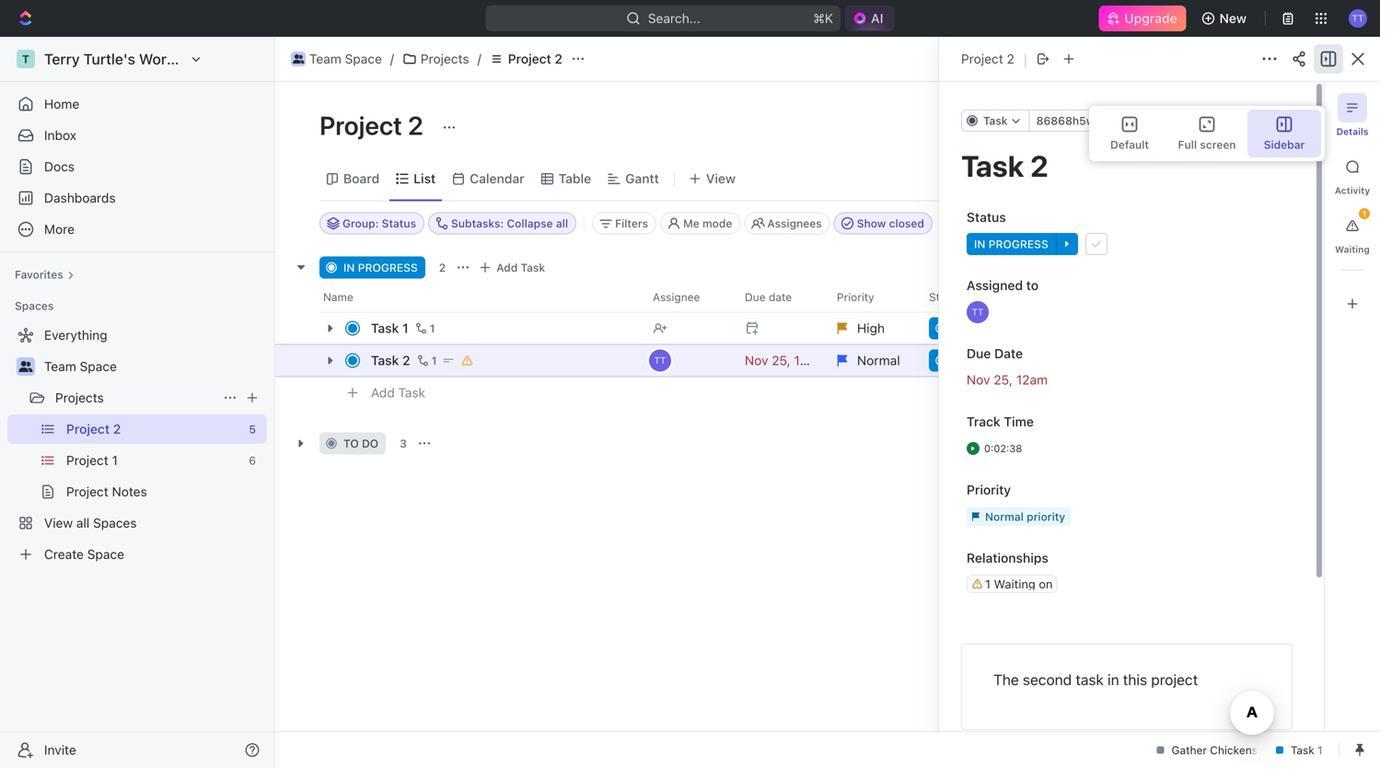 Task type: vqa. For each thing, say whether or not it's contained in the screenshot.
leftmost Projects link
yes



Task type: locate. For each thing, give the bounding box(es) containing it.
0 vertical spatial hide
[[1163, 171, 1191, 186]]

project 2 |
[[962, 50, 1028, 68]]

board link
[[340, 166, 380, 192]]

|
[[1024, 50, 1028, 68]]

tree
[[7, 321, 267, 569]]

waiting
[[1336, 244, 1371, 255], [994, 577, 1036, 591]]

add up sidebar
[[1248, 118, 1272, 134]]

full
[[1179, 138, 1198, 151]]

favorites button
[[7, 263, 82, 286]]

2 / from the left
[[478, 51, 482, 66]]

inbox
[[44, 128, 76, 143]]

to left do
[[344, 437, 359, 450]]

team space right user group image
[[44, 359, 117, 374]]

project 2
[[508, 51, 563, 66], [320, 110, 429, 140]]

hide down full
[[1163, 171, 1191, 186]]

gantt
[[626, 171, 660, 186]]

0 vertical spatial to
[[1027, 278, 1039, 293]]

1 horizontal spatial /
[[478, 51, 482, 66]]

project
[[1152, 671, 1199, 689]]

hide button
[[949, 212, 988, 234]]

space right user group image
[[80, 359, 117, 374]]

add task button down task 2
[[363, 382, 433, 404]]

2
[[555, 51, 563, 66], [1007, 51, 1015, 66], [408, 110, 424, 140], [439, 261, 446, 274], [403, 353, 410, 368]]

0 horizontal spatial team space link
[[44, 352, 263, 381]]

add for top add task button
[[1248, 118, 1272, 134]]

2 vertical spatial add
[[371, 385, 395, 400]]

0 vertical spatial add task button
[[1237, 111, 1315, 141]]

hide inside hide button
[[956, 217, 981, 230]]

1 vertical spatial space
[[80, 359, 117, 374]]

1 horizontal spatial team space link
[[286, 48, 387, 70]]

home
[[44, 96, 79, 111]]

full screen
[[1179, 138, 1237, 151]]

project
[[508, 51, 552, 66], [962, 51, 1004, 66], [320, 110, 402, 140]]

1 vertical spatial waiting
[[994, 577, 1036, 591]]

0 vertical spatial in
[[344, 261, 355, 274]]

project 2 link
[[485, 48, 567, 70], [962, 51, 1015, 66]]

second
[[1023, 671, 1072, 689]]

0 horizontal spatial project
[[320, 110, 402, 140]]

projects link
[[398, 48, 474, 70], [55, 383, 216, 413]]

1 vertical spatial team space link
[[44, 352, 263, 381]]

upgrade link
[[1099, 6, 1187, 31]]

1 horizontal spatial hide
[[1163, 171, 1191, 186]]

86868h5wb
[[1037, 114, 1103, 127]]

to do
[[344, 437, 379, 450]]

1 right task 1
[[430, 322, 435, 335]]

space right user group icon
[[345, 51, 382, 66]]

0 vertical spatial team
[[310, 51, 342, 66]]

task
[[1276, 118, 1304, 134], [521, 261, 545, 274], [371, 321, 399, 336], [371, 353, 399, 368], [398, 385, 426, 400]]

upgrade
[[1125, 11, 1178, 26]]

1 vertical spatial project 2
[[320, 110, 429, 140]]

1 horizontal spatial project 2 link
[[962, 51, 1015, 66]]

2 vertical spatial add task button
[[363, 382, 433, 404]]

team right user group icon
[[310, 51, 342, 66]]

0 vertical spatial 1 button
[[1339, 208, 1371, 240]]

add task button
[[1237, 111, 1315, 141], [475, 257, 553, 279], [363, 382, 433, 404]]

1 horizontal spatial waiting
[[1336, 244, 1371, 255]]

0 horizontal spatial team
[[44, 359, 76, 374]]

in left progress
[[344, 261, 355, 274]]

add down task 2
[[371, 385, 395, 400]]

tree containing team space
[[7, 321, 267, 569]]

1 right task 2
[[432, 354, 437, 367]]

assigned
[[967, 278, 1024, 293]]

waiting down 'relationships'
[[994, 577, 1036, 591]]

1 vertical spatial add task button
[[475, 257, 553, 279]]

in left this
[[1108, 671, 1120, 689]]

in progress
[[344, 261, 418, 274]]

team space right user group icon
[[310, 51, 382, 66]]

due
[[967, 346, 992, 361]]

list
[[414, 171, 436, 186]]

team space link
[[286, 48, 387, 70], [44, 352, 263, 381]]

0 horizontal spatial hide
[[956, 217, 981, 230]]

add task button up customize at the top
[[1237, 111, 1315, 141]]

0 horizontal spatial space
[[80, 359, 117, 374]]

1 horizontal spatial project 2
[[508, 51, 563, 66]]

1 down activity
[[1363, 210, 1367, 218]]

hide up assigned
[[956, 217, 981, 230]]

1 vertical spatial add task
[[497, 261, 545, 274]]

full screen button
[[1171, 110, 1245, 158]]

track time
[[967, 414, 1034, 429]]

0 vertical spatial team space
[[310, 51, 382, 66]]

waiting down activity
[[1336, 244, 1371, 255]]

0 vertical spatial project 2
[[508, 51, 563, 66]]

dashboards link
[[7, 183, 267, 213]]

2 horizontal spatial add task button
[[1237, 111, 1315, 141]]

add task
[[1248, 118, 1304, 134], [497, 261, 545, 274], [371, 385, 426, 400]]

0 horizontal spatial projects link
[[55, 383, 216, 413]]

0 vertical spatial projects link
[[398, 48, 474, 70]]

automations button
[[1214, 45, 1309, 73]]

1 vertical spatial hide
[[956, 217, 981, 230]]

0 horizontal spatial to
[[344, 437, 359, 450]]

0 horizontal spatial add
[[371, 385, 395, 400]]

task sidebar navigation tab list
[[1333, 93, 1374, 319]]

0 horizontal spatial projects
[[55, 390, 104, 405]]

activity
[[1336, 185, 1371, 196]]

1 vertical spatial team space
[[44, 359, 117, 374]]

1 horizontal spatial add
[[497, 261, 518, 274]]

1 vertical spatial 1 button
[[412, 319, 438, 338]]

task 1
[[371, 321, 409, 336]]

to right assigned
[[1027, 278, 1039, 293]]

1 button for 2
[[414, 351, 440, 370]]

new button
[[1194, 4, 1258, 33]]

1 button right task 2
[[414, 351, 440, 370]]

assignees button
[[745, 212, 831, 234]]

default
[[1111, 138, 1150, 151]]

docs
[[44, 159, 75, 174]]

1 button right task 1
[[412, 319, 438, 338]]

0 vertical spatial team space link
[[286, 48, 387, 70]]

gantt link
[[622, 166, 660, 192]]

0 horizontal spatial in
[[344, 261, 355, 274]]

add down calendar link
[[497, 261, 518, 274]]

0 horizontal spatial team space
[[44, 359, 117, 374]]

the
[[994, 671, 1020, 689]]

space
[[345, 51, 382, 66], [80, 359, 117, 374]]

Search tasks... text field
[[1152, 210, 1336, 237]]

to
[[1027, 278, 1039, 293], [344, 437, 359, 450]]

calendar link
[[466, 166, 525, 192]]

team space
[[310, 51, 382, 66], [44, 359, 117, 374]]

1 button for 1
[[412, 319, 438, 338]]

1 horizontal spatial projects
[[421, 51, 470, 66]]

space inside sidebar navigation
[[80, 359, 117, 374]]

1 button
[[1339, 208, 1371, 240], [412, 319, 438, 338], [414, 351, 440, 370]]

1 vertical spatial in
[[1108, 671, 1120, 689]]

0 horizontal spatial project 2 link
[[485, 48, 567, 70]]

0 vertical spatial waiting
[[1336, 244, 1371, 255]]

0 vertical spatial add task
[[1248, 118, 1304, 134]]

2 vertical spatial add task
[[371, 385, 426, 400]]

1 horizontal spatial space
[[345, 51, 382, 66]]

1 vertical spatial team
[[44, 359, 76, 374]]

hide
[[1163, 171, 1191, 186], [956, 217, 981, 230]]

invite
[[44, 742, 76, 758]]

in
[[344, 261, 355, 274], [1108, 671, 1120, 689]]

1 horizontal spatial project
[[508, 51, 552, 66]]

0 horizontal spatial add task button
[[363, 382, 433, 404]]

0 vertical spatial add
[[1248, 118, 1272, 134]]

search
[[1089, 171, 1131, 186]]

2 vertical spatial 1 button
[[414, 351, 440, 370]]

relationships
[[967, 550, 1049, 566]]

team
[[310, 51, 342, 66], [44, 359, 76, 374]]

hide inside hide dropdown button
[[1163, 171, 1191, 186]]

1 down 'relationships'
[[986, 577, 991, 591]]

0 horizontal spatial project 2
[[320, 110, 429, 140]]

2 horizontal spatial add
[[1248, 118, 1272, 134]]

screen
[[1201, 138, 1237, 151]]

2 horizontal spatial project
[[962, 51, 1004, 66]]

project inside project 2 |
[[962, 51, 1004, 66]]

inbox link
[[7, 121, 267, 150]]

/
[[390, 51, 394, 66], [478, 51, 482, 66]]

assignees
[[768, 217, 822, 230]]

1 horizontal spatial team
[[310, 51, 342, 66]]

projects
[[421, 51, 470, 66], [55, 390, 104, 405]]

1 vertical spatial projects
[[55, 390, 104, 405]]

1
[[1363, 210, 1367, 218], [403, 321, 409, 336], [430, 322, 435, 335], [432, 354, 437, 367], [986, 577, 991, 591]]

1 vertical spatial to
[[344, 437, 359, 450]]

1 button down activity
[[1339, 208, 1371, 240]]

1 horizontal spatial to
[[1027, 278, 1039, 293]]

⌘k
[[814, 11, 834, 26]]

user group image
[[19, 361, 33, 372]]

add task button down calendar
[[475, 257, 553, 279]]

tree inside sidebar navigation
[[7, 321, 267, 569]]

1 waiting on
[[986, 577, 1053, 591]]

1 horizontal spatial in
[[1108, 671, 1120, 689]]

add
[[1248, 118, 1272, 134], [497, 261, 518, 274], [371, 385, 395, 400]]

team right user group image
[[44, 359, 76, 374]]

0 vertical spatial space
[[345, 51, 382, 66]]

0 horizontal spatial /
[[390, 51, 394, 66]]



Task type: describe. For each thing, give the bounding box(es) containing it.
sidebar
[[1265, 138, 1306, 151]]

customize
[[1224, 171, 1289, 186]]

1 vertical spatial add
[[497, 261, 518, 274]]

task 2
[[371, 353, 410, 368]]

search button
[[1065, 166, 1137, 192]]

projects inside sidebar navigation
[[55, 390, 104, 405]]

3
[[400, 437, 407, 450]]

favorites
[[15, 268, 63, 281]]

team space inside sidebar navigation
[[44, 359, 117, 374]]

0 vertical spatial projects
[[421, 51, 470, 66]]

1 horizontal spatial team space
[[310, 51, 382, 66]]

date
[[995, 346, 1023, 361]]

assigned to
[[967, 278, 1039, 293]]

user group image
[[293, 54, 304, 64]]

table link
[[555, 166, 592, 192]]

due date
[[967, 346, 1023, 361]]

1 horizontal spatial add task button
[[475, 257, 553, 279]]

0 horizontal spatial waiting
[[994, 577, 1036, 591]]

1 inside task sidebar navigation tab list
[[1363, 210, 1367, 218]]

the second task in this project
[[994, 671, 1199, 689]]

time
[[1004, 414, 1034, 429]]

do
[[362, 437, 379, 450]]

dashboards
[[44, 190, 116, 205]]

details
[[1337, 126, 1369, 137]]

1 button inside task sidebar navigation tab list
[[1339, 208, 1371, 240]]

1 for the 1 button for 2
[[432, 354, 437, 367]]

1 vertical spatial projects link
[[55, 383, 216, 413]]

customize button
[[1200, 166, 1294, 192]]

2 inside project 2 |
[[1007, 51, 1015, 66]]

hide button
[[1141, 166, 1196, 192]]

new
[[1220, 11, 1247, 26]]

sidebar navigation
[[0, 37, 275, 768]]

team space link inside sidebar navigation
[[44, 352, 263, 381]]

status
[[967, 210, 1007, 225]]

1 up task 2
[[403, 321, 409, 336]]

progress
[[358, 261, 418, 274]]

table
[[559, 171, 592, 186]]

1 for 1's the 1 button
[[430, 322, 435, 335]]

board
[[344, 171, 380, 186]]

86868h5wb button
[[1030, 110, 1110, 132]]

default button
[[1093, 110, 1167, 158]]

calendar
[[470, 171, 525, 186]]

1 horizontal spatial add task
[[497, 261, 545, 274]]

on
[[1039, 577, 1053, 591]]

spaces
[[15, 299, 54, 312]]

automations
[[1223, 51, 1300, 66]]

Edit task name text field
[[962, 148, 1293, 183]]

project inside the project 2 link
[[508, 51, 552, 66]]

track
[[967, 414, 1001, 429]]

team inside tree
[[44, 359, 76, 374]]

add for the bottommost add task button
[[371, 385, 395, 400]]

1 horizontal spatial projects link
[[398, 48, 474, 70]]

priority
[[967, 482, 1012, 497]]

list link
[[410, 166, 436, 192]]

0 horizontal spatial add task
[[371, 385, 426, 400]]

2 horizontal spatial add task
[[1248, 118, 1304, 134]]

task
[[1076, 671, 1104, 689]]

1 / from the left
[[390, 51, 394, 66]]

search...
[[648, 11, 701, 26]]

1 for waiting
[[986, 577, 991, 591]]

sidebar button
[[1248, 110, 1322, 158]]

this
[[1124, 671, 1148, 689]]

waiting inside task sidebar navigation tab list
[[1336, 244, 1371, 255]]

docs link
[[7, 152, 267, 181]]

home link
[[7, 89, 267, 119]]



